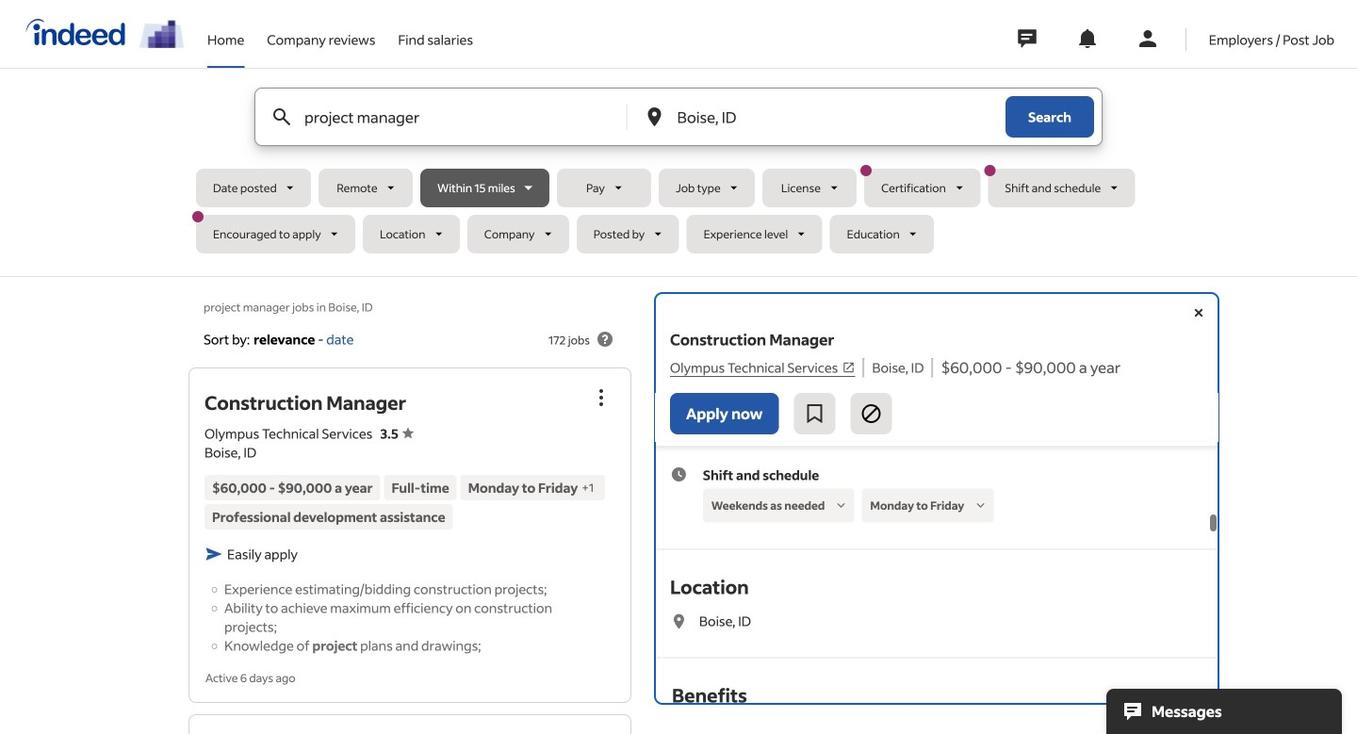 Task type: locate. For each thing, give the bounding box(es) containing it.
olympus technical services (opens in a new tab) image
[[842, 361, 855, 374]]

shift and schedule group
[[670, 465, 1204, 527]]

Edit location text field
[[674, 89, 968, 145]]

account image
[[1137, 27, 1159, 50]]

not interested image
[[860, 402, 883, 425]]

missing preference image
[[833, 498, 850, 514]]

3.5 out of five stars rating image
[[380, 425, 414, 442]]

None search field
[[192, 88, 1161, 261]]

search: Job title, keywords, or company text field
[[301, 89, 595, 145]]



Task type: vqa. For each thing, say whether or not it's contained in the screenshot.
UNIVERSITY OF SOUTH FLORIDA (OPENS IN A NEW TAB) IMAGE
no



Task type: describe. For each thing, give the bounding box(es) containing it.
at indeed, we're committed to increasing representation of women at all levels of indeed's global workforce to at least 50% by 2030 image
[[140, 20, 185, 48]]

missing preference image
[[972, 498, 989, 514]]

notifications unread count 0 image
[[1076, 27, 1099, 50]]

job actions for construction manager is collapsed image
[[590, 386, 613, 409]]

help icon image
[[594, 328, 617, 351]]

save this job image
[[804, 402, 826, 425]]

close job details image
[[1188, 302, 1210, 324]]

messages unread count 0 image
[[1015, 20, 1040, 58]]



